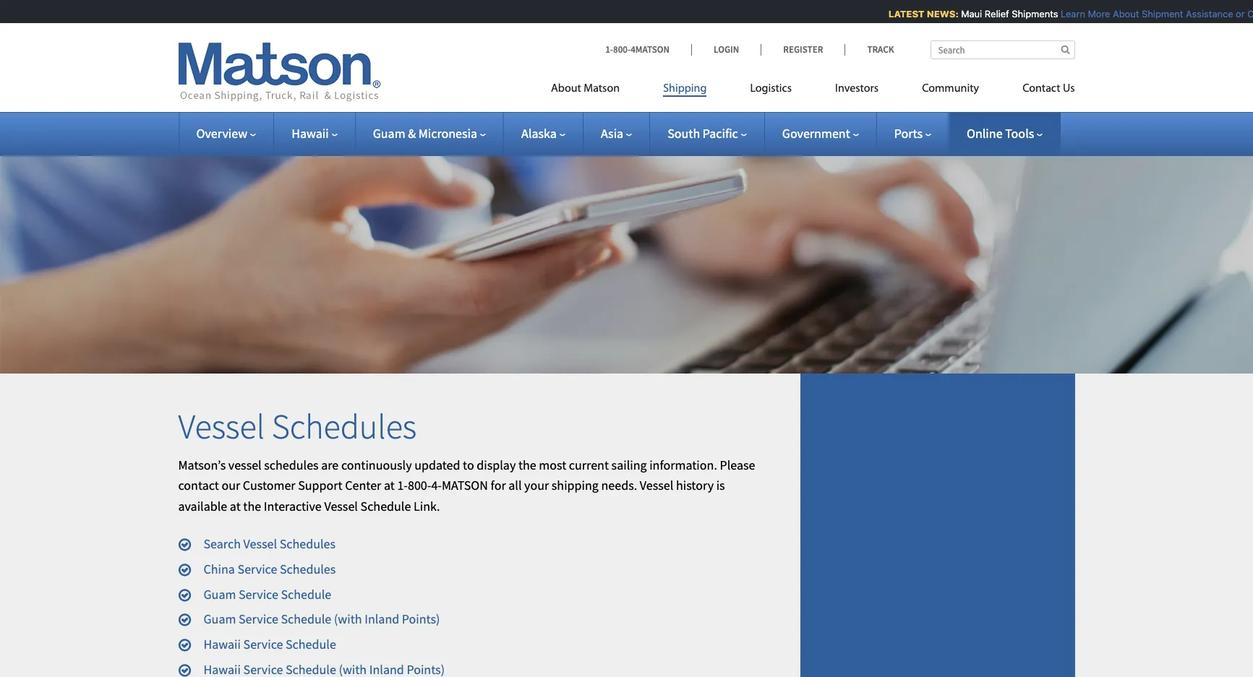 Task type: describe. For each thing, give the bounding box(es) containing it.
guam for guam & micronesia
[[373, 125, 405, 142]]

0 vertical spatial 1-
[[605, 43, 613, 56]]

guam service schedule
[[204, 586, 331, 603]]

hawaii link
[[292, 125, 337, 142]]

to
[[463, 457, 474, 473]]

all
[[509, 478, 522, 494]]

vessel down information. at the bottom of the page
[[640, 478, 674, 494]]

community link
[[900, 76, 1001, 106]]

south pacific link
[[668, 125, 747, 142]]

shipping link
[[642, 76, 729, 106]]

service for guam service schedule
[[239, 586, 278, 603]]

matson's vessel schedules are continuously updated to display the most current sailing information. please contact our customer support center at 1-800-4-matson for all your shipping needs. vessel history is available at the interactive vessel schedule link.
[[178, 457, 755, 515]]

schedule for guam service schedule
[[281, 586, 331, 603]]

vessel schedules
[[178, 405, 417, 448]]

learn more about shipment assistance or co link
[[1056, 8, 1253, 20]]

online tools link
[[967, 125, 1043, 142]]

pacific
[[703, 125, 738, 142]]

please
[[720, 457, 755, 473]]

0 vertical spatial the
[[518, 457, 536, 473]]

register
[[783, 43, 823, 56]]

guam for guam service schedule
[[204, 586, 236, 603]]

guam for guam service schedule (with inland points)
[[204, 611, 236, 628]]

vessel up the china service schedules
[[243, 536, 277, 553]]

shipments
[[1007, 8, 1053, 20]]

contact us
[[1023, 83, 1075, 95]]

matson
[[442, 478, 488, 494]]

or
[[1231, 8, 1240, 20]]

logistics link
[[729, 76, 814, 106]]

are
[[321, 457, 339, 473]]

south
[[668, 125, 700, 142]]

hawaii for hawaii service schedule
[[204, 637, 241, 653]]

service for guam service schedule (with inland points)
[[239, 611, 278, 628]]

Search search field
[[930, 40, 1075, 59]]

history
[[676, 478, 714, 494]]

ports link
[[894, 125, 931, 142]]

customer
[[243, 478, 295, 494]]

maui
[[956, 8, 977, 20]]

alaska link
[[521, 125, 565, 142]]

search vessel schedules link
[[204, 536, 336, 553]]

matson's
[[178, 457, 226, 473]]

interactive
[[264, 498, 322, 515]]

1 horizontal spatial at
[[384, 478, 395, 494]]

1-800-4matson link
[[605, 43, 691, 56]]

customer inputing information via laptop to matson's online tools. image
[[0, 133, 1253, 374]]

vessel up matson's
[[178, 405, 265, 448]]

china service schedules link
[[204, 561, 336, 578]]

display
[[477, 457, 516, 473]]

news:
[[922, 8, 953, 20]]

track
[[867, 43, 894, 56]]

updated
[[414, 457, 460, 473]]

schedule for hawaii service schedule
[[286, 637, 336, 653]]

tools
[[1005, 125, 1034, 142]]

search image
[[1061, 45, 1070, 54]]

us
[[1063, 83, 1075, 95]]

1- inside matson's vessel schedules are continuously updated to display the most current sailing information. please contact our customer support center at 1-800-4-matson for all your shipping needs. vessel history is available at the interactive vessel schedule link.
[[397, 478, 408, 494]]

guam service schedule (with inland points)
[[204, 611, 440, 628]]

co
[[1242, 8, 1253, 20]]

1 horizontal spatial 800-
[[613, 43, 631, 56]]

4-
[[431, 478, 442, 494]]

investors
[[835, 83, 879, 95]]

china service schedules
[[204, 561, 336, 578]]

our
[[222, 478, 240, 494]]

contact us link
[[1001, 76, 1075, 106]]

shipment
[[1136, 8, 1178, 20]]

latest
[[883, 8, 919, 20]]

most
[[539, 457, 566, 473]]

guam & micronesia link
[[373, 125, 486, 142]]

relief
[[979, 8, 1004, 20]]

schedule inside matson's vessel schedules are continuously updated to display the most current sailing information. please contact our customer support center at 1-800-4-matson for all your shipping needs. vessel history is available at the interactive vessel schedule link.
[[361, 498, 411, 515]]

asia link
[[601, 125, 632, 142]]

about matson
[[551, 83, 620, 95]]

login
[[714, 43, 739, 56]]

1 horizontal spatial about
[[1108, 8, 1134, 20]]

sailing
[[612, 457, 647, 473]]

(with
[[334, 611, 362, 628]]

link.
[[414, 498, 440, 515]]

hawaii service schedule link
[[204, 637, 336, 653]]

support
[[298, 478, 343, 494]]

vessel down support
[[324, 498, 358, 515]]

schedules for china service schedules
[[280, 561, 336, 578]]

0 vertical spatial schedules
[[272, 405, 417, 448]]

1-800-4matson
[[605, 43, 670, 56]]

investors link
[[814, 76, 900, 106]]

assistance
[[1181, 8, 1228, 20]]

information.
[[650, 457, 717, 473]]

4matson
[[631, 43, 670, 56]]

overview link
[[196, 125, 256, 142]]

guam service schedule link
[[204, 586, 331, 603]]

logistics
[[750, 83, 792, 95]]



Task type: locate. For each thing, give the bounding box(es) containing it.
0 horizontal spatial about
[[551, 83, 581, 95]]

0 vertical spatial guam
[[373, 125, 405, 142]]

more
[[1083, 8, 1105, 20]]

search vessel schedules
[[204, 536, 336, 553]]

2 vertical spatial guam
[[204, 611, 236, 628]]

1 horizontal spatial hawaii
[[292, 125, 329, 142]]

schedules for search vessel schedules
[[280, 536, 336, 553]]

schedule down guam service schedule (with inland points)
[[286, 637, 336, 653]]

government
[[782, 125, 850, 142]]

about matson link
[[551, 76, 642, 106]]

latest news: maui relief shipments learn more about shipment assistance or co
[[883, 8, 1253, 20]]

the
[[518, 457, 536, 473], [243, 498, 261, 515]]

hawaii for hawaii
[[292, 125, 329, 142]]

1- down continuously at the bottom left
[[397, 478, 408, 494]]

service down guam service schedule
[[239, 611, 278, 628]]

is
[[716, 478, 725, 494]]

service for hawaii service schedule
[[243, 637, 283, 653]]

&
[[408, 125, 416, 142]]

1 vertical spatial about
[[551, 83, 581, 95]]

about right more
[[1108, 8, 1134, 20]]

contact
[[178, 478, 219, 494]]

service for china service schedules
[[238, 561, 277, 578]]

1 vertical spatial the
[[243, 498, 261, 515]]

micronesia
[[419, 125, 477, 142]]

None search field
[[930, 40, 1075, 59]]

1 vertical spatial hawaii
[[204, 637, 241, 653]]

1 vertical spatial schedules
[[280, 536, 336, 553]]

your
[[524, 478, 549, 494]]

community
[[922, 83, 979, 95]]

about
[[1108, 8, 1134, 20], [551, 83, 581, 95]]

1 vertical spatial 1-
[[397, 478, 408, 494]]

china
[[204, 561, 235, 578]]

0 horizontal spatial hawaii
[[204, 637, 241, 653]]

top menu navigation
[[551, 76, 1075, 106]]

0 vertical spatial about
[[1108, 8, 1134, 20]]

1 vertical spatial at
[[230, 498, 241, 515]]

service down the china service schedules
[[239, 586, 278, 603]]

1 horizontal spatial 1-
[[605, 43, 613, 56]]

1 horizontal spatial the
[[518, 457, 536, 473]]

service
[[238, 561, 277, 578], [239, 586, 278, 603], [239, 611, 278, 628], [243, 637, 283, 653]]

shipping
[[552, 478, 599, 494]]

2 vertical spatial schedules
[[280, 561, 336, 578]]

the down customer
[[243, 498, 261, 515]]

vessel
[[228, 457, 262, 473]]

at down continuously at the bottom left
[[384, 478, 395, 494]]

hawaii
[[292, 125, 329, 142], [204, 637, 241, 653]]

service down guam service schedule link
[[243, 637, 283, 653]]

1 vertical spatial 800-
[[408, 478, 431, 494]]

online tools
[[967, 125, 1034, 142]]

0 horizontal spatial 1-
[[397, 478, 408, 494]]

0 vertical spatial 800-
[[613, 43, 631, 56]]

1-
[[605, 43, 613, 56], [397, 478, 408, 494]]

hawaii service schedule
[[204, 637, 336, 653]]

matson
[[584, 83, 620, 95]]

center
[[345, 478, 381, 494]]

schedule down center
[[361, 498, 411, 515]]

current
[[569, 457, 609, 473]]

south pacific
[[668, 125, 738, 142]]

track link
[[845, 43, 894, 56]]

government link
[[782, 125, 859, 142]]

800- inside matson's vessel schedules are continuously updated to display the most current sailing information. please contact our customer support center at 1-800-4-matson for all your shipping needs. vessel history is available at the interactive vessel schedule link.
[[408, 478, 431, 494]]

for
[[491, 478, 506, 494]]

login link
[[691, 43, 761, 56]]

alaska
[[521, 125, 557, 142]]

ports
[[894, 125, 923, 142]]

available
[[178, 498, 227, 515]]

points)
[[402, 611, 440, 628]]

vessel
[[178, 405, 265, 448], [640, 478, 674, 494], [324, 498, 358, 515], [243, 536, 277, 553]]

800- up matson
[[613, 43, 631, 56]]

0 horizontal spatial the
[[243, 498, 261, 515]]

1 vertical spatial guam
[[204, 586, 236, 603]]

at down our
[[230, 498, 241, 515]]

hawaii down blue matson logo with ocean, shipping, truck, rail and logistics written beneath it.
[[292, 125, 329, 142]]

guam & micronesia
[[373, 125, 477, 142]]

schedules up the 'are'
[[272, 405, 417, 448]]

schedules down search vessel schedules
[[280, 561, 336, 578]]

schedules
[[272, 405, 417, 448], [280, 536, 336, 553], [280, 561, 336, 578]]

online
[[967, 125, 1003, 142]]

800- up link.
[[408, 478, 431, 494]]

inland
[[365, 611, 399, 628]]

register link
[[761, 43, 845, 56]]

schedule left (with
[[281, 611, 331, 628]]

blue matson logo with ocean, shipping, truck, rail and logistics written beneath it. image
[[178, 43, 381, 102]]

asia
[[601, 125, 623, 142]]

0 vertical spatial at
[[384, 478, 395, 494]]

0 vertical spatial hawaii
[[292, 125, 329, 142]]

overview
[[196, 125, 247, 142]]

about inside top menu navigation
[[551, 83, 581, 95]]

contact
[[1023, 83, 1061, 95]]

learn
[[1056, 8, 1080, 20]]

about left matson
[[551, 83, 581, 95]]

shipping
[[663, 83, 707, 95]]

the up your
[[518, 457, 536, 473]]

0 horizontal spatial 800-
[[408, 478, 431, 494]]

guam
[[373, 125, 405, 142], [204, 586, 236, 603], [204, 611, 236, 628]]

hawaii down guam service schedule
[[204, 637, 241, 653]]

schedule up 'guam service schedule (with inland points)' link
[[281, 586, 331, 603]]

section
[[782, 374, 1093, 678]]

search
[[204, 536, 241, 553]]

guam service schedule (with inland points) link
[[204, 611, 440, 628]]

schedule
[[361, 498, 411, 515], [281, 586, 331, 603], [281, 611, 331, 628], [286, 637, 336, 653]]

schedules down "interactive"
[[280, 536, 336, 553]]

0 horizontal spatial at
[[230, 498, 241, 515]]

service up guam service schedule link
[[238, 561, 277, 578]]

1- up matson
[[605, 43, 613, 56]]

needs.
[[601, 478, 637, 494]]

continuously
[[341, 457, 412, 473]]

schedule for guam service schedule (with inland points)
[[281, 611, 331, 628]]

at
[[384, 478, 395, 494], [230, 498, 241, 515]]



Task type: vqa. For each thing, say whether or not it's contained in the screenshot.
Chain
no



